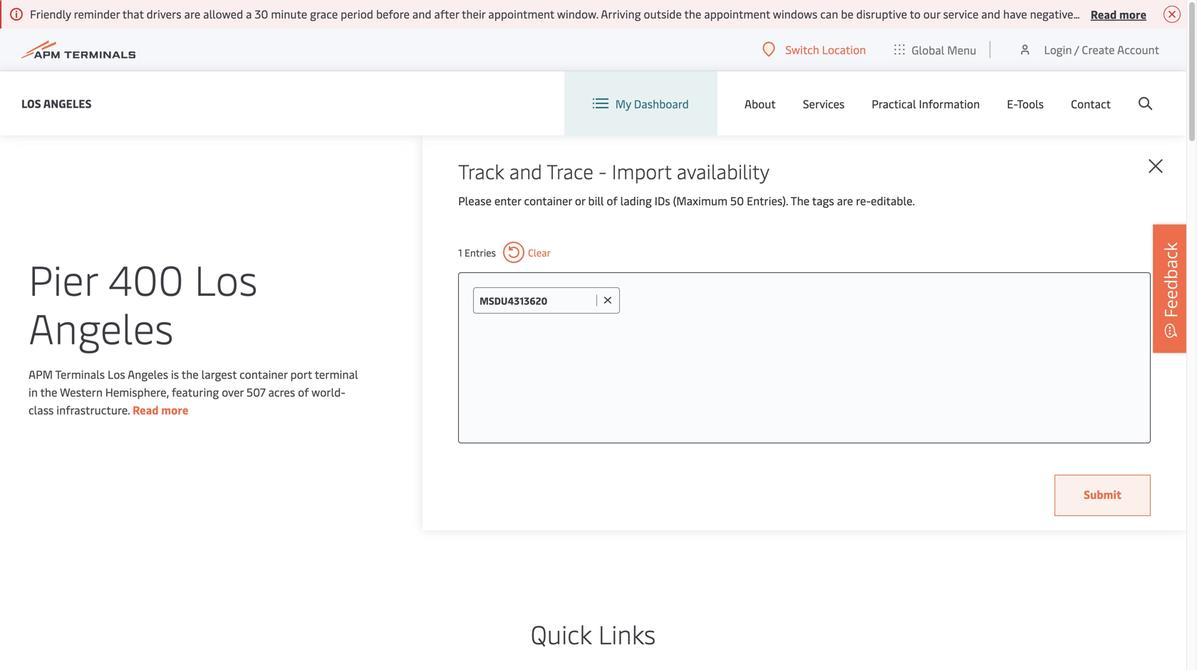 Task type: vqa. For each thing, say whether or not it's contained in the screenshot.
containers in the OUR GLOBAL T&T TOOL ALLOWS YOU TO CHECK YOUR CONTAINERS LOCATED AT OUR MAJOR TERMINALS. FOR OTHER TERMINALS, INCLUDING JOINT VENTURES, PLEASE SCROLL DOWN. SELECT A TERMINAL BEFORE ENTERING CONTAINER IDS.
no



Task type: locate. For each thing, give the bounding box(es) containing it.
read for read more button
[[1091, 6, 1117, 22]]

0 horizontal spatial container
[[240, 366, 288, 382]]

0 vertical spatial of
[[607, 193, 618, 208]]

0 horizontal spatial los
[[21, 96, 41, 111]]

more down featuring
[[161, 402, 188, 417]]

switch location button
[[763, 42, 867, 57]]

0 vertical spatial angeles
[[43, 96, 92, 111]]

close alert image
[[1164, 6, 1181, 23]]

or
[[575, 193, 586, 208]]

arriving
[[601, 6, 641, 21]]

1 vertical spatial read more
[[133, 402, 188, 417]]

outside
[[644, 6, 682, 21]]

account
[[1118, 42, 1160, 57]]

0 horizontal spatial appointment
[[489, 6, 555, 21]]

location
[[822, 42, 867, 57]]

1 horizontal spatial read more
[[1091, 6, 1147, 22]]

services button
[[803, 71, 845, 135]]

more inside read more button
[[1120, 6, 1147, 22]]

1 vertical spatial los
[[194, 250, 258, 306]]

bill
[[588, 193, 604, 208]]

of
[[607, 193, 618, 208], [298, 384, 309, 400]]

1 horizontal spatial more
[[1120, 6, 1147, 22]]

2 horizontal spatial the
[[685, 6, 702, 21]]

my dashboard button
[[593, 71, 689, 135]]

after
[[434, 6, 459, 21]]

1 horizontal spatial los
[[108, 366, 125, 382]]

los inside pier 400 los angeles
[[194, 250, 258, 306]]

tags
[[813, 193, 835, 208]]

2 horizontal spatial los
[[194, 250, 258, 306]]

submit
[[1084, 487, 1122, 502]]

container up 507
[[240, 366, 288, 382]]

drivers
[[147, 6, 182, 21], [1136, 6, 1171, 21]]

and
[[413, 6, 432, 21], [982, 6, 1001, 21], [510, 157, 543, 184]]

featuring
[[172, 384, 219, 400]]

and left have at top
[[982, 6, 1001, 21]]

the
[[685, 6, 702, 21], [182, 366, 199, 382], [40, 384, 57, 400]]

clear button
[[503, 242, 551, 263]]

entries).
[[747, 193, 789, 208]]

30
[[255, 6, 268, 21]]

1 vertical spatial container
[[240, 366, 288, 382]]

pier
[[29, 250, 98, 306]]

ids
[[655, 193, 671, 208]]

menu
[[948, 42, 977, 57]]

los angeles
[[21, 96, 92, 111]]

reminder
[[74, 6, 120, 21]]

container left or
[[524, 193, 572, 208]]

submit button
[[1055, 475, 1151, 516]]

feedback
[[1160, 242, 1183, 318]]

port
[[291, 366, 312, 382]]

1 vertical spatial more
[[161, 402, 188, 417]]

the right outside
[[685, 6, 702, 21]]

appointment left windows
[[705, 6, 771, 21]]

la secondary image
[[65, 363, 315, 577]]

0 vertical spatial are
[[184, 6, 201, 21]]

1 horizontal spatial read
[[1091, 6, 1117, 22]]

are left the allowed
[[184, 6, 201, 21]]

feedback button
[[1154, 224, 1189, 353]]

0 horizontal spatial more
[[161, 402, 188, 417]]

who
[[1173, 6, 1195, 21]]

1 vertical spatial are
[[837, 193, 854, 208]]

2 vertical spatial angeles
[[128, 366, 168, 382]]

services
[[803, 96, 845, 111]]

global menu button
[[881, 28, 991, 71]]

0 vertical spatial read more
[[1091, 6, 1147, 22]]

angeles inside apm terminals los angeles is the largest container port terminal in the western hemisphere, featuring over 507 acres of world- class infrastructure.
[[128, 366, 168, 382]]

read
[[1091, 6, 1117, 22], [133, 402, 159, 417]]

and left after
[[413, 6, 432, 21]]

are left re-
[[837, 193, 854, 208]]

tools
[[1018, 96, 1044, 111]]

0 vertical spatial more
[[1120, 6, 1147, 22]]

drivers right on
[[1136, 6, 1171, 21]]

0 horizontal spatial read more
[[133, 402, 188, 417]]

friendly
[[30, 6, 71, 21]]

read more up login / create account
[[1091, 6, 1147, 22]]

terminals
[[55, 366, 105, 382]]

1 horizontal spatial appointment
[[705, 6, 771, 21]]

los inside apm terminals los angeles is the largest container port terminal in the western hemisphere, featuring over 507 acres of world- class infrastructure.
[[108, 366, 125, 382]]

class
[[29, 402, 54, 417]]

largest
[[201, 366, 237, 382]]

appointment right their
[[489, 6, 555, 21]]

and up enter at the top left of the page
[[510, 157, 543, 184]]

a
[[246, 6, 252, 21]]

please
[[458, 193, 492, 208]]

400
[[108, 250, 184, 306]]

clear
[[528, 246, 551, 259]]

login / create account
[[1045, 42, 1160, 57]]

terminal
[[315, 366, 358, 382]]

drivers right the that
[[147, 6, 182, 21]]

e-
[[1008, 96, 1018, 111]]

hemisphere,
[[105, 384, 169, 400]]

before
[[376, 6, 410, 21]]

read more down hemisphere,
[[133, 402, 188, 417]]

appointment
[[489, 6, 555, 21], [705, 6, 771, 21]]

1 vertical spatial angeles
[[29, 299, 174, 355]]

our
[[924, 6, 941, 21]]

1 horizontal spatial the
[[182, 366, 199, 382]]

0 horizontal spatial read
[[133, 402, 159, 417]]

0 vertical spatial container
[[524, 193, 572, 208]]

western
[[60, 384, 103, 400]]

the right in
[[40, 384, 57, 400]]

about
[[745, 96, 776, 111]]

trace
[[547, 157, 594, 184]]

contact button
[[1072, 71, 1111, 135]]

0 horizontal spatial drivers
[[147, 6, 182, 21]]

angeles for 400
[[29, 299, 174, 355]]

read inside button
[[1091, 6, 1117, 22]]

1 appointment from the left
[[489, 6, 555, 21]]

0 vertical spatial los
[[21, 96, 41, 111]]

is
[[171, 366, 179, 382]]

more up account
[[1120, 6, 1147, 22]]

2 vertical spatial the
[[40, 384, 57, 400]]

/
[[1075, 42, 1080, 57]]

editable.
[[871, 193, 916, 208]]

1 horizontal spatial are
[[837, 193, 854, 208]]

the right is
[[182, 366, 199, 382]]

los
[[21, 96, 41, 111], [194, 250, 258, 306], [108, 366, 125, 382]]

angeles
[[43, 96, 92, 111], [29, 299, 174, 355], [128, 366, 168, 382]]

read left on
[[1091, 6, 1117, 22]]

angeles inside pier 400 los angeles
[[29, 299, 174, 355]]

of right bill
[[607, 193, 618, 208]]

0 vertical spatial the
[[685, 6, 702, 21]]

0 horizontal spatial of
[[298, 384, 309, 400]]

1 horizontal spatial drivers
[[1136, 6, 1171, 21]]

infrastructure.
[[56, 402, 130, 417]]

more for read more button
[[1120, 6, 1147, 22]]

1 vertical spatial read
[[133, 402, 159, 417]]

that
[[122, 6, 144, 21]]

of down port
[[298, 384, 309, 400]]

to
[[910, 6, 921, 21]]

read down hemisphere,
[[133, 402, 159, 417]]

about button
[[745, 71, 776, 135]]

0 vertical spatial read
[[1091, 6, 1117, 22]]

2 vertical spatial los
[[108, 366, 125, 382]]

be
[[841, 6, 854, 21]]

practical
[[872, 96, 917, 111]]

1 vertical spatial of
[[298, 384, 309, 400]]

pier 400 los angeles
[[29, 250, 258, 355]]

0 horizontal spatial are
[[184, 6, 201, 21]]

track and trace - import availability
[[458, 157, 770, 184]]



Task type: describe. For each thing, give the bounding box(es) containing it.
los for apm terminals los angeles is the largest container port terminal in the western hemisphere, featuring over 507 acres of world- class infrastructure.
[[108, 366, 125, 382]]

1
[[458, 246, 462, 259]]

grace
[[310, 6, 338, 21]]

acres
[[268, 384, 295, 400]]

read more for read more button
[[1091, 6, 1147, 22]]

practical information button
[[872, 71, 980, 135]]

disruptive
[[857, 6, 908, 21]]

service
[[944, 6, 979, 21]]

my
[[616, 96, 632, 111]]

can
[[821, 6, 839, 21]]

in
[[29, 384, 38, 400]]

switch
[[786, 42, 820, 57]]

login / create account link
[[1018, 29, 1160, 71]]

enter
[[495, 193, 522, 208]]

1 vertical spatial the
[[182, 366, 199, 382]]

on
[[1120, 6, 1133, 21]]

track
[[458, 157, 504, 184]]

read more button
[[1091, 5, 1147, 23]]

-
[[599, 157, 607, 184]]

login
[[1045, 42, 1073, 57]]

read more for read more "link"
[[133, 402, 188, 417]]

windows
[[773, 6, 818, 21]]

global menu
[[912, 42, 977, 57]]

apm
[[29, 366, 53, 382]]

1 entries
[[458, 246, 496, 259]]

read for read more "link"
[[133, 402, 159, 417]]

lading
[[621, 193, 652, 208]]

period
[[341, 6, 374, 21]]

create
[[1082, 42, 1115, 57]]

of inside apm terminals los angeles is the largest container port terminal in the western hemisphere, featuring over 507 acres of world- class infrastructure.
[[298, 384, 309, 400]]

switch location
[[786, 42, 867, 57]]

read more link
[[133, 402, 188, 417]]

angeles for terminals
[[128, 366, 168, 382]]

quick
[[531, 616, 592, 651]]

links
[[599, 616, 656, 651]]

1 horizontal spatial and
[[510, 157, 543, 184]]

1 drivers from the left
[[147, 6, 182, 21]]

over
[[222, 384, 244, 400]]

0 horizontal spatial the
[[40, 384, 57, 400]]

friendly reminder that drivers are allowed a 30 minute grace period before and after their appointment window. arriving outside the appointment windows can be disruptive to our service and have negative impacts on drivers who 
[[30, 6, 1198, 21]]

(maximum
[[673, 193, 728, 208]]

0 horizontal spatial and
[[413, 6, 432, 21]]

2 horizontal spatial and
[[982, 6, 1001, 21]]

the
[[791, 193, 810, 208]]

more for read more "link"
[[161, 402, 188, 417]]

re-
[[856, 193, 871, 208]]

global
[[912, 42, 945, 57]]

quick links
[[531, 616, 656, 651]]

1 horizontal spatial container
[[524, 193, 572, 208]]

have
[[1004, 6, 1028, 21]]

los for pier 400 los angeles
[[194, 250, 258, 306]]

e-tools
[[1008, 96, 1044, 111]]

negative
[[1031, 6, 1074, 21]]

507
[[247, 384, 266, 400]]

los angeles link
[[21, 94, 92, 112]]

please enter container or bill of lading ids (maximum 50 entries). the tags are re-editable.
[[458, 193, 916, 208]]

Entered ID text field
[[480, 294, 593, 307]]

my dashboard
[[616, 96, 689, 111]]

world-
[[312, 384, 346, 400]]

availability
[[677, 157, 770, 184]]

2 appointment from the left
[[705, 6, 771, 21]]

apm terminals los angeles is the largest container port terminal in the western hemisphere, featuring over 507 acres of world- class infrastructure.
[[29, 366, 358, 417]]

minute
[[271, 6, 307, 21]]

2 drivers from the left
[[1136, 6, 1171, 21]]

1 horizontal spatial of
[[607, 193, 618, 208]]

allowed
[[203, 6, 243, 21]]

contact
[[1072, 96, 1111, 111]]

practical information
[[872, 96, 980, 111]]

information
[[919, 96, 980, 111]]

container inside apm terminals los angeles is the largest container port terminal in the western hemisphere, featuring over 507 acres of world- class infrastructure.
[[240, 366, 288, 382]]

import
[[612, 157, 672, 184]]

entries
[[465, 246, 496, 259]]

e-tools button
[[1008, 71, 1044, 135]]

their
[[462, 6, 486, 21]]

impacts
[[1077, 6, 1117, 21]]



